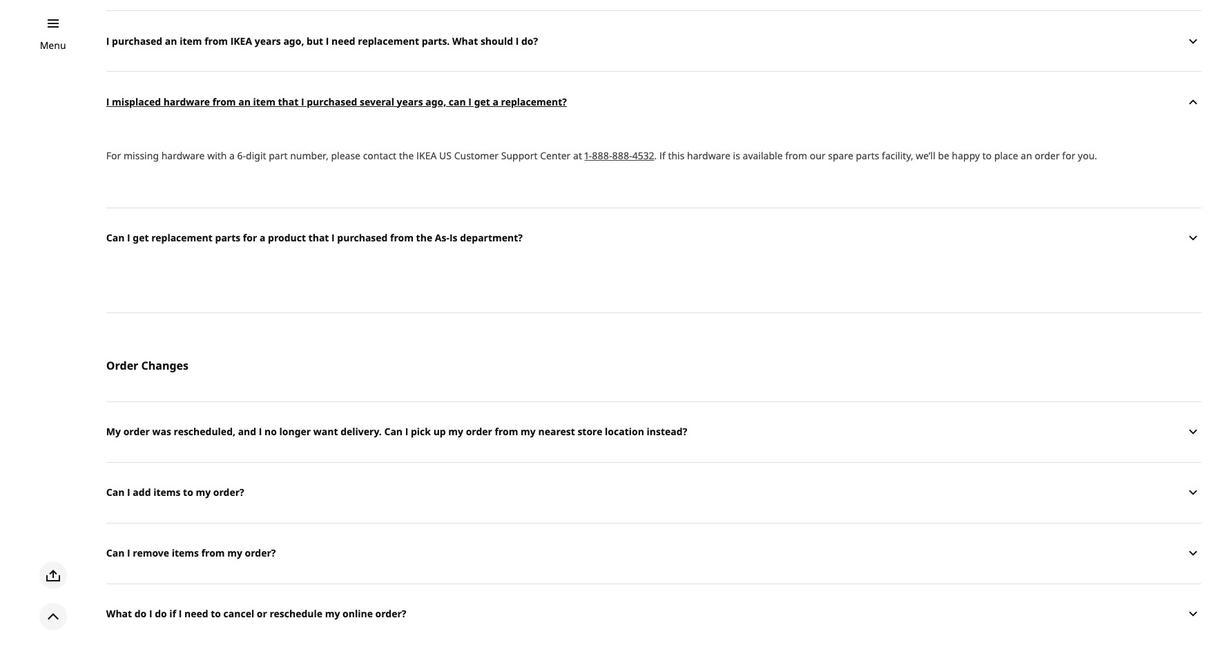 Task type: describe. For each thing, give the bounding box(es) containing it.
0 horizontal spatial order
[[123, 426, 150, 439]]

order? for can i remove items from my order?
[[245, 547, 276, 560]]

this
[[668, 149, 685, 162]]

2 vertical spatial a
[[260, 232, 265, 245]]

do?
[[521, 34, 538, 47]]

hardware left is at the right top
[[687, 149, 731, 162]]

i misplaced hardware from an item that i purchased several years ago, can i get a replacement?
[[106, 95, 567, 108]]

ikea inside dropdown button
[[230, 34, 252, 47]]

spare
[[828, 149, 853, 162]]

1 do from the left
[[134, 608, 147, 621]]

instead?
[[647, 426, 687, 439]]

at
[[573, 149, 582, 162]]

be
[[938, 149, 949, 162]]

get inside can i get replacement parts for a product that i purchased from the as-is department? dropdown button
[[133, 232, 149, 245]]

contact
[[363, 149, 396, 162]]

need inside what do i do if i need to cancel or reschedule my online order? dropdown button
[[184, 608, 208, 621]]

missing
[[124, 149, 159, 162]]

if
[[659, 149, 665, 162]]

1 888- from the left
[[592, 149, 612, 162]]

2 horizontal spatial a
[[493, 95, 499, 108]]

the inside dropdown button
[[416, 232, 432, 245]]

1 horizontal spatial replacement
[[358, 34, 419, 47]]

for inside dropdown button
[[243, 232, 257, 245]]

what do i do if i need to cancel or reschedule my online order? button
[[106, 584, 1201, 645]]

with
[[207, 149, 227, 162]]

to inside "dropdown button"
[[183, 486, 193, 500]]

as-
[[435, 232, 449, 245]]

nearest
[[538, 426, 575, 439]]

my
[[106, 426, 121, 439]]

1 vertical spatial ago,
[[426, 95, 446, 108]]

digit
[[246, 149, 266, 162]]

can i remove items from my order?
[[106, 547, 276, 560]]

rotate 180 image
[[1185, 94, 1201, 110]]

facility,
[[882, 149, 913, 162]]

can for can i add items to my order?
[[106, 486, 125, 500]]

store
[[578, 426, 602, 439]]

can
[[449, 95, 466, 108]]

1 vertical spatial ikea
[[416, 149, 437, 162]]

can for can i get replacement parts for a product that i purchased from the as-is department?
[[106, 232, 125, 245]]

but
[[307, 34, 323, 47]]

parts.
[[422, 34, 450, 47]]

0 horizontal spatial an
[[165, 34, 177, 47]]

or
[[257, 608, 267, 621]]

customer
[[454, 149, 499, 162]]

online
[[343, 608, 373, 621]]

2 888- from the left
[[612, 149, 632, 162]]

available
[[743, 149, 783, 162]]

location
[[605, 426, 644, 439]]

several
[[360, 95, 394, 108]]

1 vertical spatial a
[[229, 149, 235, 162]]

if
[[169, 608, 176, 621]]

1-
[[585, 149, 592, 162]]

was
[[152, 426, 171, 439]]

is
[[733, 149, 740, 162]]

1 vertical spatial purchased
[[307, 95, 357, 108]]

1 horizontal spatial item
[[253, 95, 275, 108]]

1-888-888-4532 link
[[585, 149, 654, 162]]

order changes
[[106, 358, 188, 374]]

number,
[[290, 149, 329, 162]]

part
[[269, 149, 288, 162]]

replacement?
[[501, 95, 567, 108]]

2 horizontal spatial order
[[1035, 149, 1060, 162]]

can i get replacement parts for a product that i purchased from the as-is department? button
[[106, 208, 1201, 269]]

no
[[265, 426, 277, 439]]

my right up
[[448, 426, 463, 439]]

can for can i remove items from my order?
[[106, 547, 125, 560]]

cancel
[[223, 608, 254, 621]]

add
[[133, 486, 151, 500]]

order
[[106, 358, 138, 374]]

need inside i purchased an item from ikea years ago, but i need replacement parts. what should i do? dropdown button
[[331, 34, 355, 47]]

0 vertical spatial parts
[[856, 149, 879, 162]]

what inside what do i do if i need to cancel or reschedule my online order? dropdown button
[[106, 608, 132, 621]]

2 horizontal spatial order?
[[375, 608, 406, 621]]

2 vertical spatial purchased
[[337, 232, 388, 245]]

misplaced
[[112, 95, 161, 108]]

hardware for missing
[[161, 149, 205, 162]]



Task type: vqa. For each thing, say whether or not it's contained in the screenshot.
my
yes



Task type: locate. For each thing, give the bounding box(es) containing it.
0 horizontal spatial the
[[399, 149, 414, 162]]

can i get replacement parts for a product that i purchased from the as-is department?
[[106, 232, 523, 245]]

years
[[255, 34, 281, 47], [397, 95, 423, 108]]

can inside "dropdown button"
[[106, 486, 125, 500]]

up
[[433, 426, 446, 439]]

and
[[238, 426, 256, 439]]

i
[[106, 34, 109, 47], [326, 34, 329, 47], [516, 34, 519, 47], [106, 95, 109, 108], [301, 95, 304, 108], [468, 95, 472, 108], [127, 232, 130, 245], [331, 232, 335, 245], [259, 426, 262, 439], [405, 426, 408, 439], [127, 486, 130, 500], [127, 547, 130, 560], [149, 608, 152, 621], [179, 608, 182, 621]]

0 vertical spatial for
[[1062, 149, 1075, 162]]

0 horizontal spatial need
[[184, 608, 208, 621]]

my order was rescheduled, and i no longer want delivery. can i pick up my order from my nearest store location instead?
[[106, 426, 687, 439]]

i inside "dropdown button"
[[127, 486, 130, 500]]

order? up or
[[245, 547, 276, 560]]

what
[[452, 34, 478, 47], [106, 608, 132, 621]]

menu button
[[40, 38, 66, 53]]

order? down and
[[213, 486, 244, 500]]

longer
[[279, 426, 311, 439]]

items inside can i add items to my order? "dropdown button"
[[153, 486, 181, 500]]

what left if
[[106, 608, 132, 621]]

1 vertical spatial need
[[184, 608, 208, 621]]

items
[[153, 486, 181, 500], [172, 547, 199, 560]]

i purchased an item from ikea years ago, but i need replacement parts. what should i do? button
[[106, 10, 1201, 71]]

order? inside "dropdown button"
[[213, 486, 244, 500]]

0 vertical spatial ikea
[[230, 34, 252, 47]]

parts
[[856, 149, 879, 162], [215, 232, 240, 245]]

1 horizontal spatial ikea
[[416, 149, 437, 162]]

to left "place"
[[982, 149, 992, 162]]

2 horizontal spatial an
[[1021, 149, 1032, 162]]

please
[[331, 149, 360, 162]]

parts inside dropdown button
[[215, 232, 240, 245]]

1 vertical spatial for
[[243, 232, 257, 245]]

i purchased an item from ikea years ago, but i need replacement parts. what should i do?
[[106, 34, 538, 47]]

1 horizontal spatial order
[[466, 426, 492, 439]]

my order was rescheduled, and i no longer want delivery. can i pick up my order from my nearest store location instead? button
[[106, 402, 1201, 463]]

hardware
[[163, 95, 210, 108], [161, 149, 205, 162], [687, 149, 731, 162]]

0 horizontal spatial for
[[243, 232, 257, 245]]

items inside 'can i remove items from my order?' dropdown button
[[172, 547, 199, 560]]

0 horizontal spatial item
[[180, 34, 202, 47]]

1 vertical spatial an
[[238, 95, 251, 108]]

product
[[268, 232, 306, 245]]

0 horizontal spatial what
[[106, 608, 132, 621]]

need right if
[[184, 608, 208, 621]]

order?
[[213, 486, 244, 500], [245, 547, 276, 560], [375, 608, 406, 621]]

replacement
[[358, 34, 419, 47], [151, 232, 213, 245]]

purchased
[[112, 34, 162, 47], [307, 95, 357, 108], [337, 232, 388, 245]]

rescheduled,
[[174, 426, 235, 439]]

years right several
[[397, 95, 423, 108]]

2 horizontal spatial to
[[982, 149, 992, 162]]

0 horizontal spatial years
[[255, 34, 281, 47]]

need right but
[[331, 34, 355, 47]]

order right the my
[[123, 426, 150, 439]]

0 vertical spatial years
[[255, 34, 281, 47]]

2 vertical spatial an
[[1021, 149, 1032, 162]]

1 horizontal spatial a
[[260, 232, 265, 245]]

need
[[331, 34, 355, 47], [184, 608, 208, 621]]

0 horizontal spatial ikea
[[230, 34, 252, 47]]

1 horizontal spatial parts
[[856, 149, 879, 162]]

hardware for misplaced
[[163, 95, 210, 108]]

0 vertical spatial what
[[452, 34, 478, 47]]

get
[[474, 95, 490, 108], [133, 232, 149, 245]]

my left the online
[[325, 608, 340, 621]]

an
[[165, 34, 177, 47], [238, 95, 251, 108], [1021, 149, 1032, 162]]

get inside i misplaced hardware from an item that i purchased several years ago, can i get a replacement? dropdown button
[[474, 95, 490, 108]]

0 vertical spatial items
[[153, 486, 181, 500]]

1 horizontal spatial what
[[452, 34, 478, 47]]

2 vertical spatial to
[[211, 608, 221, 621]]

item
[[180, 34, 202, 47], [253, 95, 275, 108]]

1 vertical spatial what
[[106, 608, 132, 621]]

a right can
[[493, 95, 499, 108]]

support
[[501, 149, 538, 162]]

0 vertical spatial the
[[399, 149, 414, 162]]

2 vertical spatial order?
[[375, 608, 406, 621]]

1 vertical spatial years
[[397, 95, 423, 108]]

0 vertical spatial replacement
[[358, 34, 419, 47]]

parts right spare
[[856, 149, 879, 162]]

0 vertical spatial a
[[493, 95, 499, 108]]

1 vertical spatial the
[[416, 232, 432, 245]]

0 vertical spatial that
[[278, 95, 299, 108]]

1 horizontal spatial for
[[1062, 149, 1075, 162]]

want
[[313, 426, 338, 439]]

delivery.
[[341, 426, 382, 439]]

ago, left can
[[426, 95, 446, 108]]

order? for can i add items to my order?
[[213, 486, 244, 500]]

0 horizontal spatial ago,
[[283, 34, 304, 47]]

1 horizontal spatial an
[[238, 95, 251, 108]]

0 vertical spatial item
[[180, 34, 202, 47]]

to right add
[[183, 486, 193, 500]]

888-
[[592, 149, 612, 162], [612, 149, 632, 162]]

0 horizontal spatial parts
[[215, 232, 240, 245]]

should
[[481, 34, 513, 47]]

can i remove items from my order? button
[[106, 523, 1201, 584]]

my down rescheduled,
[[196, 486, 211, 500]]

for
[[1062, 149, 1075, 162], [243, 232, 257, 245]]

for
[[106, 149, 121, 162]]

place
[[994, 149, 1018, 162]]

parts left product
[[215, 232, 240, 245]]

1 vertical spatial item
[[253, 95, 275, 108]]

to inside dropdown button
[[211, 608, 221, 621]]

you.
[[1078, 149, 1097, 162]]

can i add items to my order? button
[[106, 463, 1201, 523]]

1 vertical spatial order?
[[245, 547, 276, 560]]

0 vertical spatial purchased
[[112, 34, 162, 47]]

items for remove
[[172, 547, 199, 560]]

ago, left but
[[283, 34, 304, 47]]

1 horizontal spatial to
[[211, 608, 221, 621]]

0 vertical spatial order?
[[213, 486, 244, 500]]

do
[[134, 608, 147, 621], [155, 608, 167, 621]]

we'll
[[916, 149, 936, 162]]

items right add
[[153, 486, 181, 500]]

order
[[1035, 149, 1060, 162], [123, 426, 150, 439], [466, 426, 492, 439]]

for left product
[[243, 232, 257, 245]]

0 horizontal spatial replacement
[[151, 232, 213, 245]]

from
[[204, 34, 228, 47], [212, 95, 236, 108], [785, 149, 807, 162], [390, 232, 414, 245], [495, 426, 518, 439], [201, 547, 225, 560]]

is
[[449, 232, 457, 245]]

.
[[654, 149, 657, 162]]

1 horizontal spatial do
[[155, 608, 167, 621]]

a
[[493, 95, 499, 108], [229, 149, 235, 162], [260, 232, 265, 245]]

can i add items to my order?
[[106, 486, 244, 500]]

my up cancel
[[227, 547, 242, 560]]

to
[[982, 149, 992, 162], [183, 486, 193, 500], [211, 608, 221, 621]]

888- left .
[[612, 149, 632, 162]]

us
[[439, 149, 452, 162]]

a left product
[[260, 232, 265, 245]]

remove
[[133, 547, 169, 560]]

1 vertical spatial replacement
[[151, 232, 213, 245]]

1 horizontal spatial get
[[474, 95, 490, 108]]

what right parts.
[[452, 34, 478, 47]]

888- right at
[[592, 149, 612, 162]]

that up part
[[278, 95, 299, 108]]

0 horizontal spatial do
[[134, 608, 147, 621]]

a left 6-
[[229, 149, 235, 162]]

years left but
[[255, 34, 281, 47]]

the left as-
[[416, 232, 432, 245]]

pick
[[411, 426, 431, 439]]

ago,
[[283, 34, 304, 47], [426, 95, 446, 108]]

0 horizontal spatial order?
[[213, 486, 244, 500]]

4532
[[632, 149, 654, 162]]

order right up
[[466, 426, 492, 439]]

1 horizontal spatial order?
[[245, 547, 276, 560]]

our
[[810, 149, 826, 162]]

0 vertical spatial need
[[331, 34, 355, 47]]

hardware left the with
[[161, 149, 205, 162]]

items right remove
[[172, 547, 199, 560]]

6-
[[237, 149, 246, 162]]

0 horizontal spatial to
[[183, 486, 193, 500]]

items for add
[[153, 486, 181, 500]]

to left cancel
[[211, 608, 221, 621]]

reschedule
[[270, 608, 323, 621]]

hardware inside dropdown button
[[163, 95, 210, 108]]

can
[[106, 232, 125, 245], [384, 426, 403, 439], [106, 486, 125, 500], [106, 547, 125, 560]]

1 horizontal spatial that
[[308, 232, 329, 245]]

2 do from the left
[[155, 608, 167, 621]]

for missing hardware with a 6-digit part number, please contact the ikea us customer support center at 1-888-888-4532 . if this hardware is available from our spare parts facility, we'll be happy to place an order for you.
[[106, 149, 1097, 162]]

1 vertical spatial get
[[133, 232, 149, 245]]

0 horizontal spatial a
[[229, 149, 235, 162]]

0 vertical spatial get
[[474, 95, 490, 108]]

order? right the online
[[375, 608, 406, 621]]

1 vertical spatial to
[[183, 486, 193, 500]]

department?
[[460, 232, 523, 245]]

my left 'nearest'
[[521, 426, 536, 439]]

1 vertical spatial items
[[172, 547, 199, 560]]

the
[[399, 149, 414, 162], [416, 232, 432, 245]]

my
[[448, 426, 463, 439], [521, 426, 536, 439], [196, 486, 211, 500], [227, 547, 242, 560], [325, 608, 340, 621]]

1 horizontal spatial need
[[331, 34, 355, 47]]

0 vertical spatial ago,
[[283, 34, 304, 47]]

that
[[278, 95, 299, 108], [308, 232, 329, 245]]

what inside i purchased an item from ikea years ago, but i need replacement parts. what should i do? dropdown button
[[452, 34, 478, 47]]

1 horizontal spatial ago,
[[426, 95, 446, 108]]

menu
[[40, 39, 66, 52]]

that right product
[[308, 232, 329, 245]]

1 horizontal spatial the
[[416, 232, 432, 245]]

0 vertical spatial to
[[982, 149, 992, 162]]

1 horizontal spatial years
[[397, 95, 423, 108]]

0 horizontal spatial get
[[133, 232, 149, 245]]

0 horizontal spatial that
[[278, 95, 299, 108]]

happy
[[952, 149, 980, 162]]

changes
[[141, 358, 188, 374]]

1 vertical spatial parts
[[215, 232, 240, 245]]

my inside "dropdown button"
[[196, 486, 211, 500]]

0 vertical spatial an
[[165, 34, 177, 47]]

the right contact
[[399, 149, 414, 162]]

order left you.
[[1035, 149, 1060, 162]]

center
[[540, 149, 571, 162]]

i misplaced hardware from an item that i purchased several years ago, can i get a replacement? button
[[106, 71, 1201, 132]]

1 vertical spatial that
[[308, 232, 329, 245]]

for left you.
[[1062, 149, 1075, 162]]

hardware right misplaced
[[163, 95, 210, 108]]

what do i do if i need to cancel or reschedule my online order?
[[106, 608, 406, 621]]



